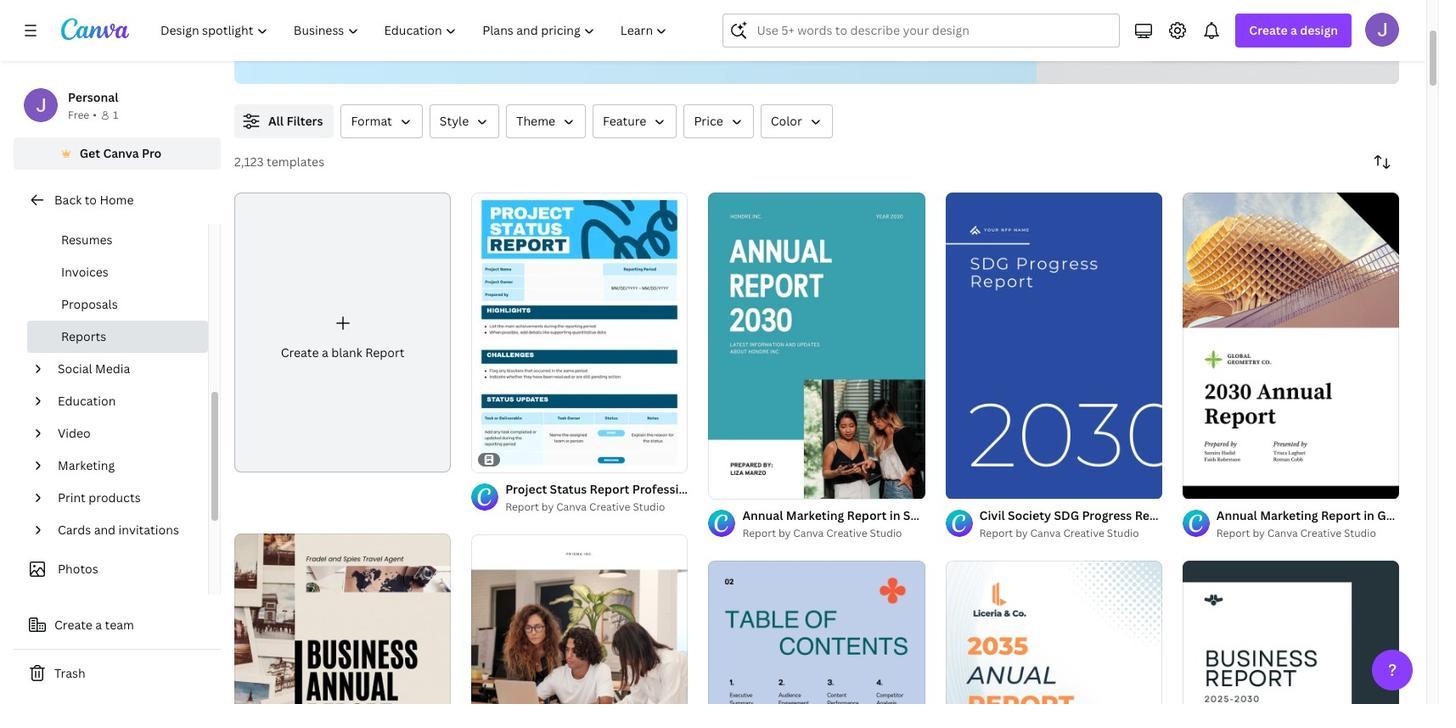 Task type: vqa. For each thing, say whether or not it's contained in the screenshot.
Remove watermarks on the bottom right
no



Task type: describe. For each thing, give the bounding box(es) containing it.
style button
[[430, 104, 500, 138]]

theme
[[517, 113, 555, 129]]

canva inside annual marketing report in sky blue white clean style report by canva creative studio
[[793, 526, 824, 541]]

create a design button
[[1236, 14, 1352, 48]]

templates
[[267, 154, 324, 170]]

a for design
[[1291, 22, 1297, 38]]

annual marketing report in sky blue white clean style link
[[742, 507, 1058, 526]]

photos link
[[24, 554, 198, 586]]

of for the annual marketing report in green black simple style image
[[1202, 479, 1211, 492]]

all filters
[[268, 113, 323, 129]]

proposals link
[[27, 289, 208, 321]]

2,123 templates
[[234, 154, 324, 170]]

filters
[[287, 113, 323, 129]]

color button
[[761, 104, 833, 138]]

annual for annual marketing report in sky blue white clean style
[[742, 508, 783, 524]]

Sort by button
[[1365, 145, 1399, 179]]

education link
[[51, 386, 198, 418]]

social
[[58, 361, 92, 377]]

print
[[58, 490, 86, 506]]

and
[[94, 522, 116, 538]]

1 of 10 for civil society sdg progress report in blue white simple and minimal style image
[[958, 479, 988, 492]]

white
[[956, 508, 989, 524]]

Search search field
[[757, 14, 1109, 47]]

education
[[58, 393, 116, 409]]

creative inside annual marketing report in green blac report by canva creative studio
[[1301, 526, 1342, 541]]

back to home
[[54, 192, 134, 208]]

social media
[[58, 361, 130, 377]]

in for green
[[1364, 508, 1375, 524]]

teal orange modern annual report image
[[946, 561, 1162, 705]]

1 of 10 link for annual marketing report in sky blue white clean style
[[709, 193, 925, 499]]

style inside button
[[440, 113, 469, 129]]

format button
[[341, 104, 423, 138]]

studio inside annual marketing report in green blac report by canva creative studio
[[1344, 526, 1376, 541]]

video link
[[51, 418, 198, 450]]

by inside annual marketing report in green blac report by canva creative studio
[[1253, 526, 1265, 541]]

clean
[[992, 508, 1025, 524]]

feature button
[[593, 104, 677, 138]]

civil society sdg progress report in blue white simple and minimal style image
[[946, 193, 1162, 499]]

create a blank report link
[[234, 193, 451, 473]]

cards
[[58, 522, 91, 538]]

invoices link
[[27, 256, 208, 289]]

annual marketing report in green blac link
[[1217, 507, 1439, 526]]

back
[[54, 192, 82, 208]]

1 of from the left
[[728, 479, 737, 492]]

feature
[[603, 113, 647, 129]]

marketing link
[[51, 450, 198, 482]]

report by canva creative studio link for civil society sdg progress report in blue white simple and minimal style image
[[980, 526, 1162, 543]]

by inside 'report by canva creative studio' link
[[1016, 526, 1028, 541]]

print products link
[[51, 482, 198, 515]]

0 vertical spatial report by canva creative studio
[[505, 500, 665, 515]]

creative inside annual marketing report in sky blue white clean style report by canva creative studio
[[826, 526, 868, 541]]

by inside annual marketing report in sky blue white clean style report by canva creative studio
[[779, 526, 791, 541]]

annual for annual marketing report in green blac
[[1217, 508, 1257, 524]]

marketing report in white beige clean style image
[[471, 535, 688, 705]]

create a team
[[54, 617, 134, 633]]

2 1 of 10 link from the left
[[946, 193, 1162, 499]]

annual marketing report in sky blue white clean style image
[[709, 193, 925, 499]]

a for blank
[[322, 345, 328, 361]]

theme button
[[506, 104, 586, 138]]

beige polaroid travel agent business annual report image
[[234, 534, 451, 705]]

cards and invitations
[[58, 522, 179, 538]]

format
[[351, 113, 392, 129]]

blue minimalist table of contents social media report image
[[709, 561, 925, 705]]

all
[[268, 113, 284, 129]]



Task type: locate. For each thing, give the bounding box(es) containing it.
0 horizontal spatial 1 of 10
[[720, 479, 751, 492]]

in left green
[[1364, 508, 1375, 524]]

style
[[440, 113, 469, 129], [1028, 508, 1058, 524]]

1 horizontal spatial 1 of 10 link
[[946, 193, 1162, 499]]

design
[[1300, 22, 1338, 38]]

marketing for annual marketing report in green blac
[[1260, 508, 1318, 524]]

2 report templates image from the left
[[1144, 0, 1293, 53]]

green minimalist business report image
[[1183, 561, 1399, 705]]

1 of 10 link
[[709, 193, 925, 499], [946, 193, 1162, 499], [1183, 193, 1399, 499]]

10
[[739, 479, 751, 492], [976, 479, 988, 492], [1213, 479, 1225, 492]]

blac
[[1415, 508, 1439, 524]]

studio inside annual marketing report in sky blue white clean style report by canva creative studio
[[870, 526, 902, 541]]

1 horizontal spatial style
[[1028, 508, 1058, 524]]

2 annual from the left
[[1217, 508, 1257, 524]]

0 horizontal spatial of
[[728, 479, 737, 492]]

annual marketing report in sky blue white clean style report by canva creative studio
[[742, 508, 1058, 541]]

free •
[[68, 108, 97, 122]]

3 10 from the left
[[1213, 479, 1225, 492]]

canva inside annual marketing report in green blac report by canva creative studio
[[1268, 526, 1298, 541]]

in inside annual marketing report in sky blue white clean style report by canva creative studio
[[890, 508, 901, 524]]

trash
[[54, 666, 85, 682]]

marketing inside annual marketing report in green blac report by canva creative studio
[[1260, 508, 1318, 524]]

a
[[1291, 22, 1297, 38], [322, 345, 328, 361], [95, 617, 102, 633]]

2 horizontal spatial of
[[1202, 479, 1211, 492]]

1 horizontal spatial of
[[965, 479, 974, 492]]

0 vertical spatial a
[[1291, 22, 1297, 38]]

invitations
[[118, 522, 179, 538]]

proposals
[[61, 296, 118, 312]]

0 horizontal spatial annual
[[742, 508, 783, 524]]

blue
[[927, 508, 953, 524]]

pro
[[142, 145, 162, 161]]

print products
[[58, 490, 141, 506]]

0 horizontal spatial marketing
[[58, 458, 115, 474]]

create inside dropdown button
[[1249, 22, 1288, 38]]

a left design at right top
[[1291, 22, 1297, 38]]

a inside 'create a design' dropdown button
[[1291, 22, 1297, 38]]

create a blank report element
[[234, 193, 451, 473]]

1 of 10 for the annual marketing report in green black simple style image
[[1195, 479, 1225, 492]]

style inside annual marketing report in sky blue white clean style report by canva creative studio
[[1028, 508, 1058, 524]]

0 horizontal spatial a
[[95, 617, 102, 633]]

1 in from the left
[[890, 508, 901, 524]]

1 horizontal spatial create
[[281, 345, 319, 361]]

2 horizontal spatial 1 of 10 link
[[1183, 193, 1399, 499]]

1 vertical spatial a
[[322, 345, 328, 361]]

invoices
[[61, 264, 109, 280]]

canva
[[103, 145, 139, 161], [556, 500, 587, 515], [793, 526, 824, 541], [1031, 526, 1061, 541], [1268, 526, 1298, 541]]

create left design at right top
[[1249, 22, 1288, 38]]

personal
[[68, 89, 118, 105]]

1 1 of 10 from the left
[[720, 479, 751, 492]]

1 of 10 link for annual marketing report in green blac
[[1183, 193, 1399, 499]]

a left the team
[[95, 617, 102, 633]]

a for team
[[95, 617, 102, 633]]

resumes
[[61, 232, 113, 248]]

video
[[58, 425, 91, 442]]

marketing for annual marketing report in sky blue white clean style
[[786, 508, 844, 524]]

1 vertical spatial create
[[281, 345, 319, 361]]

3 1 of 10 from the left
[[1195, 479, 1225, 492]]

annual
[[742, 508, 783, 524], [1217, 508, 1257, 524]]

get canva pro
[[80, 145, 162, 161]]

0 horizontal spatial 1 of 10 link
[[709, 193, 925, 499]]

reports
[[61, 329, 106, 345]]

2 horizontal spatial marketing
[[1260, 508, 1318, 524]]

report by canva creative studio link for the annual marketing report in green black simple style image
[[1217, 526, 1399, 543]]

2 vertical spatial create
[[54, 617, 92, 633]]

create a design
[[1249, 22, 1338, 38]]

a inside create a blank report element
[[322, 345, 328, 361]]

studio
[[633, 500, 665, 515], [870, 526, 902, 541], [1107, 526, 1139, 541], [1344, 526, 1376, 541]]

2 of from the left
[[965, 479, 974, 492]]

cards and invitations link
[[51, 515, 198, 547]]

a inside create a team button
[[95, 617, 102, 633]]

home
[[100, 192, 134, 208]]

team
[[105, 617, 134, 633]]

2 horizontal spatial create
[[1249, 22, 1288, 38]]

create for create a team
[[54, 617, 92, 633]]

10 for the annual marketing report in green black simple style image
[[1213, 479, 1225, 492]]

report by canva creative studio link for annual marketing report in sky blue white clean style image
[[742, 526, 925, 543]]

annual marketing report in green black simple style image
[[1183, 193, 1399, 499]]

blank
[[331, 345, 362, 361]]

1 horizontal spatial in
[[1364, 508, 1375, 524]]

1 horizontal spatial a
[[322, 345, 328, 361]]

create for create a design
[[1249, 22, 1288, 38]]

create left the team
[[54, 617, 92, 633]]

0 horizontal spatial style
[[440, 113, 469, 129]]

green
[[1378, 508, 1413, 524]]

2 1 of 10 from the left
[[958, 479, 988, 492]]

price button
[[684, 104, 754, 138]]

marketing
[[58, 458, 115, 474], [786, 508, 844, 524], [1260, 508, 1318, 524]]

0 horizontal spatial report by canva creative studio
[[505, 500, 665, 515]]

3 1 of 10 link from the left
[[1183, 193, 1399, 499]]

in inside annual marketing report in green blac report by canva creative studio
[[1364, 508, 1375, 524]]

1 1 of 10 link from the left
[[709, 193, 925, 499]]

top level navigation element
[[149, 14, 682, 48]]

annual inside annual marketing report in green blac report by canva creative studio
[[1217, 508, 1257, 524]]

0 vertical spatial style
[[440, 113, 469, 129]]

2 horizontal spatial a
[[1291, 22, 1297, 38]]

in left sky
[[890, 508, 901, 524]]

photos
[[58, 561, 98, 577]]

0 horizontal spatial 10
[[739, 479, 751, 492]]

report
[[365, 345, 405, 361], [505, 500, 539, 515], [847, 508, 887, 524], [1321, 508, 1361, 524], [742, 526, 776, 541], [980, 526, 1013, 541], [1217, 526, 1250, 541]]

all filters button
[[234, 104, 334, 138]]

products
[[89, 490, 141, 506]]

create for create a blank report
[[281, 345, 319, 361]]

marketing inside annual marketing report in sky blue white clean style report by canva creative studio
[[786, 508, 844, 524]]

of
[[728, 479, 737, 492], [965, 479, 974, 492], [1202, 479, 1211, 492]]

get
[[80, 145, 100, 161]]

•
[[93, 108, 97, 122]]

1 vertical spatial report by canva creative studio
[[980, 526, 1139, 541]]

canva inside button
[[103, 145, 139, 161]]

project status report professional doc in dark blue light blue playful abstract style image
[[471, 193, 688, 473]]

of for civil society sdg progress report in blue white simple and minimal style image
[[965, 479, 974, 492]]

2 horizontal spatial 1 of 10
[[1195, 479, 1225, 492]]

back to home link
[[14, 183, 221, 217]]

style right format button
[[440, 113, 469, 129]]

1 horizontal spatial 1 of 10
[[958, 479, 988, 492]]

report templates image
[[1037, 0, 1399, 84], [1144, 0, 1293, 53]]

social media link
[[51, 353, 198, 386]]

get canva pro button
[[14, 138, 221, 170]]

1 vertical spatial style
[[1028, 508, 1058, 524]]

1 annual from the left
[[742, 508, 783, 524]]

annual inside annual marketing report in sky blue white clean style report by canva creative studio
[[742, 508, 783, 524]]

style right clean
[[1028, 508, 1058, 524]]

report by canva creative studio
[[505, 500, 665, 515], [980, 526, 1139, 541]]

1 horizontal spatial 10
[[976, 479, 988, 492]]

media
[[95, 361, 130, 377]]

None search field
[[723, 14, 1120, 48]]

1
[[113, 108, 118, 122], [720, 479, 725, 492], [958, 479, 962, 492], [1195, 479, 1200, 492]]

1 10 from the left
[[739, 479, 751, 492]]

1 report templates image from the left
[[1037, 0, 1399, 84]]

marketing inside marketing "link"
[[58, 458, 115, 474]]

1 of 10
[[720, 479, 751, 492], [958, 479, 988, 492], [1195, 479, 1225, 492]]

1 horizontal spatial marketing
[[786, 508, 844, 524]]

free
[[68, 108, 89, 122]]

create a team button
[[14, 609, 221, 643]]

a left blank
[[322, 345, 328, 361]]

creative
[[589, 500, 630, 515], [826, 526, 868, 541], [1063, 526, 1105, 541], [1301, 526, 1342, 541]]

1 horizontal spatial annual
[[1217, 508, 1257, 524]]

2,123
[[234, 154, 264, 170]]

create
[[1249, 22, 1288, 38], [281, 345, 319, 361], [54, 617, 92, 633]]

create inside button
[[54, 617, 92, 633]]

report by canva creative studio link
[[505, 499, 688, 516], [742, 526, 925, 543], [980, 526, 1162, 543], [1217, 526, 1399, 543]]

2 horizontal spatial 10
[[1213, 479, 1225, 492]]

trash link
[[14, 657, 221, 691]]

create left blank
[[281, 345, 319, 361]]

color
[[771, 113, 802, 129]]

0 vertical spatial create
[[1249, 22, 1288, 38]]

in for sky
[[890, 508, 901, 524]]

2 in from the left
[[1364, 508, 1375, 524]]

1 horizontal spatial report by canva creative studio
[[980, 526, 1139, 541]]

10 for civil society sdg progress report in blue white simple and minimal style image
[[976, 479, 988, 492]]

by
[[542, 500, 554, 515], [779, 526, 791, 541], [1016, 526, 1028, 541], [1253, 526, 1265, 541]]

annual marketing report in green blac report by canva creative studio
[[1217, 508, 1439, 541]]

jacob simon image
[[1365, 13, 1399, 47]]

2 10 from the left
[[976, 479, 988, 492]]

sky
[[903, 508, 924, 524]]

3 of from the left
[[1202, 479, 1211, 492]]

to
[[85, 192, 97, 208]]

0 horizontal spatial in
[[890, 508, 901, 524]]

create a blank report
[[281, 345, 405, 361]]

2 vertical spatial a
[[95, 617, 102, 633]]

price
[[694, 113, 723, 129]]

in
[[890, 508, 901, 524], [1364, 508, 1375, 524]]

0 horizontal spatial create
[[54, 617, 92, 633]]

resumes link
[[27, 224, 208, 256]]



